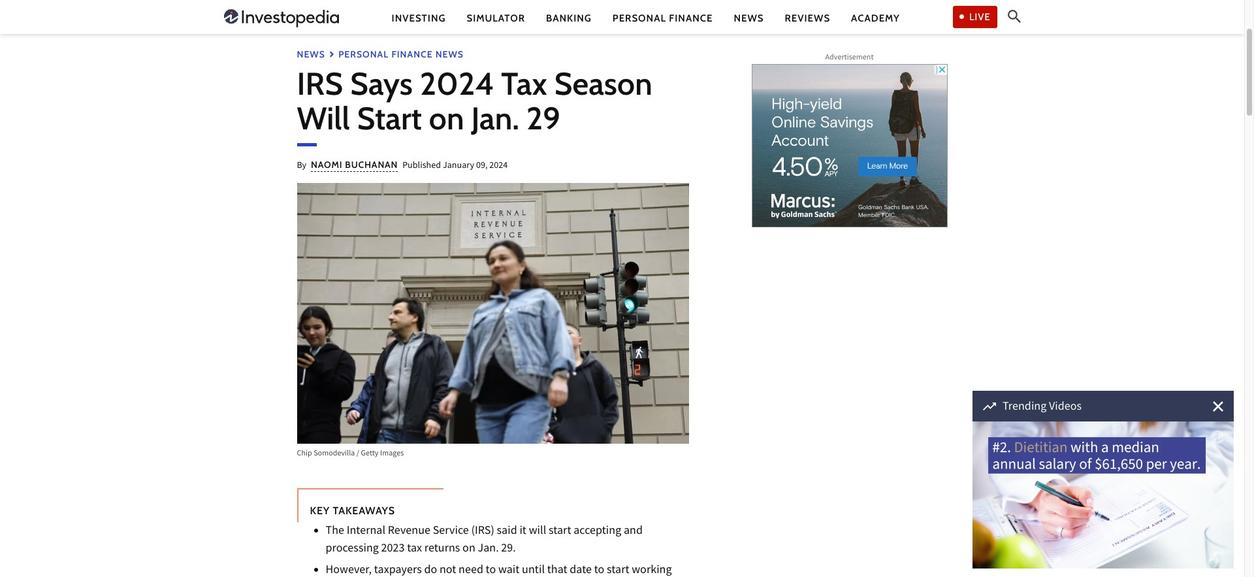 Task type: vqa. For each thing, say whether or not it's contained in the screenshot.
"HOW"
no



Task type: locate. For each thing, give the bounding box(es) containing it.
and
[[624, 523, 643, 540]]

news left arrow right icon
[[297, 48, 325, 60]]

news down investing link
[[436, 48, 464, 60]]

banking link
[[546, 11, 592, 25]]

2024 inside irs says 2024 tax season will start on jan. 29
[[420, 65, 494, 103]]

simulator
[[467, 12, 525, 24]]

news
[[734, 12, 764, 24], [297, 48, 325, 60], [436, 48, 464, 60]]

personal finance news link
[[339, 48, 464, 60]]

news link left the reviews link
[[734, 11, 764, 25]]

trending
[[1003, 399, 1047, 416]]

0 vertical spatial jan.
[[471, 99, 519, 137]]

people walk outside of the internal revenue service headquarters in washington, dc. image
[[297, 183, 689, 444]]

on right returns
[[463, 540, 476, 558]]

1 vertical spatial finance
[[392, 48, 433, 60]]

live link
[[953, 6, 998, 28]]

1 vertical spatial personal
[[339, 48, 389, 60]]

finance for personal finance
[[669, 12, 713, 24]]

it
[[520, 523, 527, 540]]

1 vertical spatial news link
[[297, 48, 325, 60]]

0 vertical spatial personal
[[613, 12, 667, 24]]

the
[[326, 523, 344, 540]]

investopedia homepage image
[[224, 8, 339, 29]]

jan.
[[471, 99, 519, 137], [478, 540, 499, 558]]

investing link
[[392, 11, 446, 25]]

personal for personal finance news
[[339, 48, 389, 60]]

2024 right 09,
[[490, 159, 508, 173]]

news link
[[734, 11, 764, 25], [297, 48, 325, 60]]

simulator link
[[467, 11, 525, 25]]

chip somodevilla / getty images
[[297, 448, 404, 460]]

1 vertical spatial jan.
[[478, 540, 499, 558]]

images
[[380, 448, 404, 460]]

2024 down personal finance news
[[420, 65, 494, 103]]

will
[[529, 523, 547, 540]]

0 horizontal spatial finance
[[392, 48, 433, 60]]

jan. inside irs says 2024 tax season will start on jan. 29
[[471, 99, 519, 137]]

1 horizontal spatial news link
[[734, 11, 764, 25]]

says
[[350, 65, 413, 103]]

0 vertical spatial finance
[[669, 12, 713, 24]]

reviews
[[785, 12, 831, 24]]

0 vertical spatial 2024
[[420, 65, 494, 103]]

accepting
[[574, 523, 622, 540]]

1 horizontal spatial personal
[[613, 12, 667, 24]]

on inside irs says 2024 tax season will start on jan. 29
[[429, 99, 464, 137]]

0 vertical spatial news link
[[734, 11, 764, 25]]

finance
[[669, 12, 713, 24], [392, 48, 433, 60]]

start
[[549, 523, 571, 540]]

on
[[429, 99, 464, 137], [463, 540, 476, 558]]

jan. left the 29
[[471, 99, 519, 137]]

irs says 2024 tax season will start on jan. 29
[[297, 65, 653, 137]]

0 horizontal spatial personal
[[339, 48, 389, 60]]

naomi buchanan link
[[311, 159, 398, 172]]

somodevilla
[[314, 448, 355, 460]]

personal
[[613, 12, 667, 24], [339, 48, 389, 60]]

personal finance link
[[613, 11, 713, 25]]

2024
[[420, 65, 494, 103], [490, 159, 508, 173]]

the internal revenue service (irs) said it will start accepting and processing 2023 tax returns on jan. 29.
[[326, 523, 643, 558]]

by naomi buchanan published january 09, 2024
[[297, 159, 508, 173]]

1 horizontal spatial finance
[[669, 12, 713, 24]]

banking
[[546, 12, 592, 24]]

2023
[[381, 540, 405, 558]]

news link left arrow right icon
[[297, 48, 325, 60]]

on inside the internal revenue service (irs) said it will start accepting and processing 2023 tax returns on jan. 29.
[[463, 540, 476, 558]]

jan. left 29.
[[478, 540, 499, 558]]

naomi
[[311, 159, 343, 170]]

videos
[[1049, 399, 1082, 416]]

key
[[310, 504, 330, 517]]

1 vertical spatial on
[[463, 540, 476, 558]]

close image
[[1214, 401, 1224, 411]]

on up january
[[429, 99, 464, 137]]

news left reviews
[[734, 12, 764, 24]]

1 horizontal spatial news
[[436, 48, 464, 60]]

will
[[297, 99, 350, 137]]

finance for personal finance news
[[392, 48, 433, 60]]

returns
[[425, 540, 460, 558]]

chip
[[297, 448, 312, 460]]

published
[[403, 159, 441, 173]]

0 vertical spatial on
[[429, 99, 464, 137]]

revenue
[[388, 523, 431, 540]]

advertisement region
[[305, 0, 939, 27], [752, 64, 948, 227]]



Task type: describe. For each thing, give the bounding box(es) containing it.
getty
[[361, 448, 379, 460]]

start
[[357, 99, 422, 137]]

arrow right image
[[328, 50, 336, 58]]

29
[[527, 99, 561, 137]]

trending image
[[983, 402, 997, 410]]

1 vertical spatial 2024
[[490, 159, 508, 173]]

jan. inside the internal revenue service (irs) said it will start accepting and processing 2023 tax returns on jan. 29.
[[478, 540, 499, 558]]

academy
[[852, 12, 900, 24]]

personal for personal finance
[[613, 12, 667, 24]]

0 vertical spatial advertisement region
[[305, 0, 939, 27]]

video player application
[[973, 421, 1234, 569]]

tax
[[501, 65, 547, 103]]

irs
[[297, 65, 343, 103]]

live
[[970, 11, 991, 23]]

reviews link
[[785, 11, 831, 25]]

29.
[[501, 540, 516, 558]]

/
[[357, 448, 359, 460]]

(irs)
[[471, 523, 495, 540]]

search image
[[1008, 10, 1021, 23]]

by
[[297, 159, 307, 173]]

buchanan
[[345, 159, 398, 170]]

january
[[443, 159, 474, 173]]

processing
[[326, 540, 379, 558]]

academy link
[[852, 11, 900, 25]]

2 horizontal spatial news
[[734, 12, 764, 24]]

1 vertical spatial advertisement region
[[752, 64, 948, 227]]

internal
[[347, 523, 386, 540]]

service
[[433, 523, 469, 540]]

0 horizontal spatial news
[[297, 48, 325, 60]]

personal finance
[[613, 12, 713, 24]]

tax
[[407, 540, 422, 558]]

key takeaways
[[310, 504, 395, 517]]

takeaways
[[333, 504, 395, 517]]

0 horizontal spatial news link
[[297, 48, 325, 60]]

said
[[497, 523, 517, 540]]

09,
[[476, 159, 488, 173]]

season
[[555, 65, 653, 103]]

trending videos
[[1003, 399, 1082, 416]]

investing
[[392, 12, 446, 24]]

personal finance news
[[339, 48, 464, 60]]



